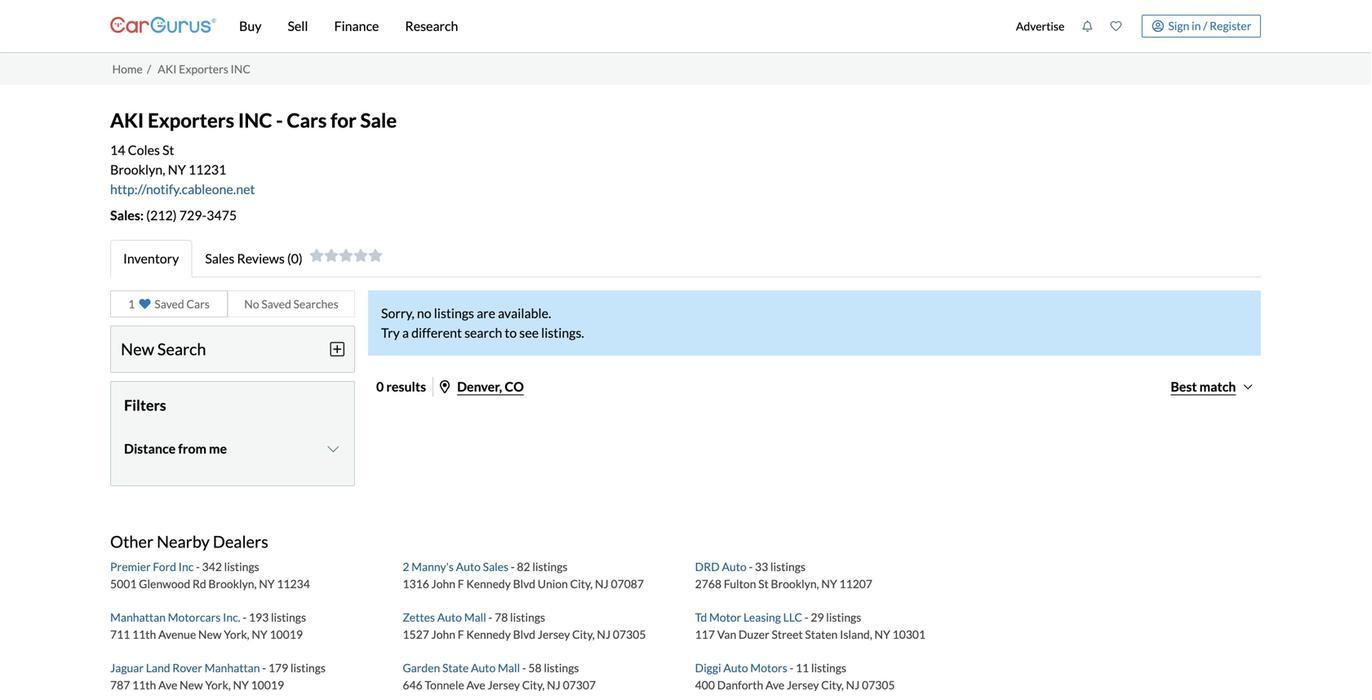 Task type: vqa. For each thing, say whether or not it's contained in the screenshot.
the rightmost Lane
no



Task type: describe. For each thing, give the bounding box(es) containing it.
manhattan inside manhattan motorcars inc. - 193 listings 711 11th avenue new york, ny 10019
[[110, 611, 166, 625]]

1316
[[403, 577, 429, 591]]

are
[[477, 305, 496, 321]]

nj inside zettes auto mall - 78 listings 1527 john f kennedy blvd jersey city, nj 07305
[[597, 628, 611, 642]]

11207
[[840, 577, 873, 591]]

new search
[[121, 340, 206, 359]]

state
[[443, 661, 469, 675]]

1 vertical spatial mall
[[498, 661, 520, 675]]

0 vertical spatial inc
[[231, 62, 251, 76]]

home / aki exporters inc
[[112, 62, 251, 76]]

motor
[[710, 611, 742, 625]]

john inside zettes auto mall - 78 listings 1527 john f kennedy blvd jersey city, nj 07305
[[432, 628, 456, 642]]

29
[[811, 611, 824, 625]]

1
[[128, 297, 135, 311]]

58
[[529, 661, 542, 675]]

179
[[268, 661, 288, 675]]

drd
[[695, 560, 720, 574]]

0 vertical spatial exporters
[[179, 62, 228, 76]]

island,
[[840, 628, 873, 642]]

zettes
[[403, 611, 435, 625]]

a
[[402, 325, 409, 341]]

http://notify.cableone.net link
[[110, 181, 255, 197]]

11
[[796, 661, 809, 675]]

mall inside zettes auto mall - 78 listings 1527 john f kennedy blvd jersey city, nj 07305
[[464, 611, 487, 625]]

1 saved from the left
[[155, 297, 184, 311]]

sales: (212) 729-3475
[[110, 207, 237, 223]]

motorcars
[[168, 611, 221, 625]]

motors
[[751, 661, 788, 675]]

sales inside 2 manny's auto sales - 82 listings 1316 john f kennedy blvd union city, nj 07087
[[483, 560, 509, 574]]

listings right 58
[[544, 661, 579, 675]]

jersey
[[538, 628, 570, 642]]

1 vertical spatial exporters
[[148, 109, 234, 132]]

diggi auto motors link
[[695, 661, 790, 675]]

open notifications image
[[1082, 20, 1094, 32]]

inc
[[179, 560, 194, 574]]

me
[[209, 441, 227, 457]]

brooklyn, inside drd auto - 33 listings 2768 fulton st brooklyn, ny 11207
[[771, 577, 819, 591]]

1 star image from the left
[[324, 249, 339, 262]]

inventory tab
[[110, 240, 192, 278]]

- left 58
[[522, 661, 526, 675]]

results
[[387, 379, 426, 395]]

leasing
[[744, 611, 781, 625]]

78
[[495, 611, 508, 625]]

listings.
[[541, 325, 584, 341]]

sorry, no listings are available. try a different search to see listings.
[[381, 305, 584, 341]]

drd auto link
[[695, 560, 749, 574]]

saved cars
[[155, 297, 210, 311]]

11231
[[189, 162, 226, 177]]

0 vertical spatial aki
[[158, 62, 177, 76]]

2
[[403, 560, 409, 574]]

td motor leasing llc - 29 listings 117 van duzer street staten island, ny 10301
[[695, 611, 926, 642]]

2 star image from the left
[[353, 249, 368, 262]]

1 horizontal spatial manhattan
[[205, 661, 260, 675]]

john inside 2 manny's auto sales - 82 listings 1316 john f kennedy blvd union city, nj 07087
[[432, 577, 456, 591]]

fulton
[[724, 577, 756, 591]]

(0)
[[287, 251, 303, 266]]

available.
[[498, 305, 551, 321]]

117
[[695, 628, 715, 642]]

denver, co button
[[440, 379, 524, 395]]

denver, co
[[457, 379, 524, 395]]

ford
[[153, 560, 176, 574]]

search
[[465, 325, 502, 341]]

jaguar land rover manhattan - 179 listings
[[110, 661, 326, 675]]

http://notify.cableone.net
[[110, 181, 255, 197]]

33
[[755, 560, 769, 574]]

manny's
[[412, 560, 454, 574]]

buy
[[239, 18, 262, 34]]

11th
[[132, 628, 156, 642]]

listings right 11
[[812, 661, 847, 675]]

garden
[[403, 661, 440, 675]]

heart image
[[139, 299, 150, 310]]

0
[[376, 379, 384, 395]]

listings inside manhattan motorcars inc. - 193 listings 711 11th avenue new york, ny 10019
[[271, 611, 306, 625]]

td motor leasing llc link
[[695, 611, 805, 625]]

f inside 2 manny's auto sales - 82 listings 1316 john f kennedy blvd union city, nj 07087
[[458, 577, 464, 591]]

plus square image
[[330, 341, 345, 358]]

- left 179
[[262, 661, 266, 675]]

listings inside premier ford inc - 342 listings 5001 glenwood rd brooklyn, ny 11234
[[224, 560, 259, 574]]

td
[[695, 611, 707, 625]]

- left the for
[[276, 109, 283, 132]]

14
[[110, 142, 125, 158]]

1 vertical spatial inc
[[238, 109, 272, 132]]

menu containing sign in / register
[[1008, 3, 1261, 49]]

home link
[[112, 62, 143, 76]]

buy button
[[226, 0, 275, 52]]

kennedy inside 2 manny's auto sales - 82 listings 1316 john f kennedy blvd union city, nj 07087
[[467, 577, 511, 591]]

searches
[[294, 297, 339, 311]]

see
[[520, 325, 539, 341]]

rd
[[193, 577, 206, 591]]

- inside premier ford inc - 342 listings 5001 glenwood rd brooklyn, ny 11234
[[196, 560, 200, 574]]

st inside drd auto - 33 listings 2768 fulton st brooklyn, ny 11207
[[759, 577, 769, 591]]

342
[[202, 560, 222, 574]]

nearby
[[157, 532, 210, 552]]

jaguar land rover manhattan link
[[110, 661, 262, 675]]

- left 11
[[790, 661, 794, 675]]

distance
[[124, 441, 176, 457]]

listings inside "sorry, no listings are available. try a different search to see listings."
[[434, 305, 474, 321]]

2768
[[695, 577, 722, 591]]

rover
[[173, 661, 202, 675]]

1 star image from the left
[[309, 249, 324, 262]]

- inside drd auto - 33 listings 2768 fulton st brooklyn, ny 11207
[[749, 560, 753, 574]]

finance button
[[321, 0, 392, 52]]

city, inside 2 manny's auto sales - 82 listings 1316 john f kennedy blvd union city, nj 07087
[[570, 577, 593, 591]]

ny inside td motor leasing llc - 29 listings 117 van duzer street staten island, ny 10301
[[875, 628, 891, 642]]

sign in / register menu item
[[1131, 15, 1261, 38]]

11234
[[277, 577, 310, 591]]

advertise
[[1016, 19, 1065, 33]]

auto for drd auto - 33 listings 2768 fulton st brooklyn, ny 11207
[[722, 560, 747, 574]]

st inside the 14 coles st brooklyn, ny 11231 http://notify.cableone.net
[[162, 142, 174, 158]]

search
[[157, 340, 206, 359]]

f inside zettes auto mall - 78 listings 1527 john f kennedy blvd jersey city, nj 07305
[[458, 628, 464, 642]]

duzer
[[739, 628, 770, 642]]

van
[[717, 628, 737, 642]]

sales reviews (0)
[[205, 251, 303, 266]]

sales:
[[110, 207, 144, 223]]

user icon image
[[1152, 20, 1164, 32]]

staten
[[805, 628, 838, 642]]

premier
[[110, 560, 151, 574]]

new inside manhattan motorcars inc. - 193 listings 711 11th avenue new york, ny 10019
[[198, 628, 222, 642]]



Task type: locate. For each thing, give the bounding box(es) containing it.
listings up union
[[533, 560, 568, 574]]

1 vertical spatial john
[[432, 628, 456, 642]]

auto right zettes
[[437, 611, 462, 625]]

0 vertical spatial city,
[[570, 577, 593, 591]]

mall left 58
[[498, 661, 520, 675]]

auto for zettes auto mall - 78 listings 1527 john f kennedy blvd jersey city, nj 07305
[[437, 611, 462, 625]]

1 vertical spatial city,
[[572, 628, 595, 642]]

1 vertical spatial aki
[[110, 109, 144, 132]]

cars up search
[[187, 297, 210, 311]]

- inside 2 manny's auto sales - 82 listings 1316 john f kennedy blvd union city, nj 07087
[[511, 560, 515, 574]]

glenwood
[[139, 577, 190, 591]]

0 vertical spatial st
[[162, 142, 174, 158]]

0 vertical spatial nj
[[595, 577, 609, 591]]

auto right manny's
[[456, 560, 481, 574]]

garden state auto mall - 58 listings
[[403, 661, 579, 675]]

new left search
[[121, 340, 154, 359]]

1 vertical spatial manhattan
[[205, 661, 260, 675]]

0 horizontal spatial cars
[[187, 297, 210, 311]]

for
[[331, 109, 357, 132]]

0 results
[[376, 379, 426, 395]]

cars
[[287, 109, 327, 132], [187, 297, 210, 311]]

exporters up the 14 coles st brooklyn, ny 11231 http://notify.cableone.net
[[148, 109, 234, 132]]

ny up http://notify.cableone.net
[[168, 162, 186, 177]]

menu
[[1008, 3, 1261, 49]]

new
[[121, 340, 154, 359], [198, 628, 222, 642]]

city,
[[570, 577, 593, 591], [572, 628, 595, 642]]

inc.
[[223, 611, 241, 625]]

john down zettes auto mall link
[[432, 628, 456, 642]]

street
[[772, 628, 803, 642]]

diggi
[[695, 661, 722, 675]]

1 vertical spatial f
[[458, 628, 464, 642]]

listings inside drd auto - 33 listings 2768 fulton st brooklyn, ny 11207
[[771, 560, 806, 574]]

1 horizontal spatial new
[[198, 628, 222, 642]]

3 star image from the left
[[368, 249, 383, 262]]

sales left 82
[[483, 560, 509, 574]]

- left 82
[[511, 560, 515, 574]]

sales left the reviews
[[205, 251, 235, 266]]

1 vertical spatial sales
[[483, 560, 509, 574]]

1 john from the top
[[432, 577, 456, 591]]

-
[[276, 109, 283, 132], [196, 560, 200, 574], [511, 560, 515, 574], [749, 560, 753, 574], [243, 611, 247, 625], [489, 611, 493, 625], [805, 611, 809, 625], [262, 661, 266, 675], [522, 661, 526, 675], [790, 661, 794, 675]]

711
[[110, 628, 130, 642]]

0 vertical spatial new
[[121, 340, 154, 359]]

premier ford inc - 342 listings 5001 glenwood rd brooklyn, ny 11234
[[110, 560, 310, 591]]

1 kennedy from the top
[[467, 577, 511, 591]]

inc
[[231, 62, 251, 76], [238, 109, 272, 132]]

city, right jersey
[[572, 628, 595, 642]]

3475
[[207, 207, 237, 223]]

menu bar
[[216, 0, 1008, 52]]

blvd inside 2 manny's auto sales - 82 listings 1316 john f kennedy blvd union city, nj 07087
[[513, 577, 536, 591]]

manhattan down york,
[[205, 661, 260, 675]]

1 vertical spatial new
[[198, 628, 222, 642]]

listings up island,
[[827, 611, 862, 625]]

nj inside 2 manny's auto sales - 82 listings 1316 john f kennedy blvd union city, nj 07087
[[595, 577, 609, 591]]

- left 29
[[805, 611, 809, 625]]

0 vertical spatial mall
[[464, 611, 487, 625]]

- left 78
[[489, 611, 493, 625]]

blvd inside zettes auto mall - 78 listings 1527 john f kennedy blvd jersey city, nj 07305
[[513, 628, 536, 642]]

zettes auto mall link
[[403, 611, 489, 625]]

0 horizontal spatial manhattan
[[110, 611, 166, 625]]

reviews
[[237, 251, 285, 266]]

1 f from the top
[[458, 577, 464, 591]]

listings right 179
[[291, 661, 326, 675]]

mall left 78
[[464, 611, 487, 625]]

listings inside zettes auto mall - 78 listings 1527 john f kennedy blvd jersey city, nj 07305
[[510, 611, 546, 625]]

f
[[458, 577, 464, 591], [458, 628, 464, 642]]

blvd left jersey
[[513, 628, 536, 642]]

new inside dropdown button
[[121, 340, 154, 359]]

1 vertical spatial /
[[147, 62, 151, 76]]

city, right union
[[570, 577, 593, 591]]

- inside zettes auto mall - 78 listings 1527 john f kennedy blvd jersey city, nj 07305
[[489, 611, 493, 625]]

1 horizontal spatial cars
[[287, 109, 327, 132]]

- left the "33"
[[749, 560, 753, 574]]

john down manny's
[[432, 577, 456, 591]]

st down the "33"
[[759, 577, 769, 591]]

listings inside td motor leasing llc - 29 listings 117 van duzer street staten island, ny 10301
[[827, 611, 862, 625]]

0 vertical spatial sales
[[205, 251, 235, 266]]

chevron down image
[[325, 443, 341, 456]]

/ right in
[[1204, 19, 1208, 32]]

brooklyn, inside the 14 coles st brooklyn, ny 11231 http://notify.cableone.net
[[110, 162, 165, 177]]

auto inside zettes auto mall - 78 listings 1527 john f kennedy blvd jersey city, nj 07305
[[437, 611, 462, 625]]

2 saved from the left
[[262, 297, 291, 311]]

other nearby dealers
[[110, 532, 268, 552]]

menu bar containing buy
[[216, 0, 1008, 52]]

sales
[[205, 251, 235, 266], [483, 560, 509, 574]]

ny left 11207
[[822, 577, 838, 591]]

mall
[[464, 611, 487, 625], [498, 661, 520, 675]]

brooklyn, inside premier ford inc - 342 listings 5001 glenwood rd brooklyn, ny 11234
[[209, 577, 257, 591]]

new search button
[[121, 327, 345, 372]]

0 horizontal spatial st
[[162, 142, 174, 158]]

ny down 193
[[252, 628, 268, 642]]

tab list
[[110, 240, 1261, 278]]

1 horizontal spatial sales
[[483, 560, 509, 574]]

zettes auto mall - 78 listings 1527 john f kennedy blvd jersey city, nj 07305
[[403, 611, 646, 642]]

- inside manhattan motorcars inc. - 193 listings 711 11th avenue new york, ny 10019
[[243, 611, 247, 625]]

82
[[517, 560, 530, 574]]

ny inside drd auto - 33 listings 2768 fulton st brooklyn, ny 11207
[[822, 577, 838, 591]]

kennedy up 78
[[467, 577, 511, 591]]

nj left 07087
[[595, 577, 609, 591]]

distance from me button
[[124, 429, 341, 470]]

0 vertical spatial manhattan
[[110, 611, 166, 625]]

sell
[[288, 18, 308, 34]]

1 horizontal spatial star image
[[339, 249, 353, 262]]

try
[[381, 325, 400, 341]]

garden state auto mall link
[[403, 661, 522, 675]]

union
[[538, 577, 568, 591]]

- inside td motor leasing llc - 29 listings 117 van duzer street staten island, ny 10301
[[805, 611, 809, 625]]

star image
[[324, 249, 339, 262], [353, 249, 368, 262]]

diggi auto motors - 11 listings
[[695, 661, 847, 675]]

1 horizontal spatial aki
[[158, 62, 177, 76]]

5001
[[110, 577, 137, 591]]

star image
[[309, 249, 324, 262], [339, 249, 353, 262], [368, 249, 383, 262]]

sell button
[[275, 0, 321, 52]]

07305
[[613, 628, 646, 642]]

f down zettes auto mall link
[[458, 628, 464, 642]]

0 horizontal spatial star image
[[324, 249, 339, 262]]

1 horizontal spatial mall
[[498, 661, 520, 675]]

land
[[146, 661, 170, 675]]

auto inside drd auto - 33 listings 2768 fulton st brooklyn, ny 11207
[[722, 560, 747, 574]]

ny left 11234
[[259, 577, 275, 591]]

jaguar
[[110, 661, 144, 675]]

nj left 07305
[[597, 628, 611, 642]]

2 manny's auto sales link
[[403, 560, 511, 574]]

0 horizontal spatial star image
[[309, 249, 324, 262]]

no saved searches
[[244, 297, 339, 311]]

saved right the heart icon on the left top of page
[[155, 297, 184, 311]]

1 blvd from the top
[[513, 577, 536, 591]]

/
[[1204, 19, 1208, 32], [147, 62, 151, 76]]

inventory
[[123, 251, 179, 266]]

f down 2 manny's auto sales link
[[458, 577, 464, 591]]

listings up 10019
[[271, 611, 306, 625]]

auto right the diggi
[[724, 661, 748, 675]]

0 horizontal spatial saved
[[155, 297, 184, 311]]

nj
[[595, 577, 609, 591], [597, 628, 611, 642]]

brooklyn, down 342
[[209, 577, 257, 591]]

city, inside zettes auto mall - 78 listings 1527 john f kennedy blvd jersey city, nj 07305
[[572, 628, 595, 642]]

ny right island,
[[875, 628, 891, 642]]

auto
[[456, 560, 481, 574], [722, 560, 747, 574], [437, 611, 462, 625], [471, 661, 496, 675], [724, 661, 748, 675]]

1 horizontal spatial st
[[759, 577, 769, 591]]

1 horizontal spatial star image
[[353, 249, 368, 262]]

0 vertical spatial /
[[1204, 19, 1208, 32]]

premier ford inc link
[[110, 560, 196, 574]]

brooklyn, up 'llc'
[[771, 577, 819, 591]]

home
[[112, 62, 143, 76]]

0 vertical spatial kennedy
[[467, 577, 511, 591]]

2 f from the top
[[458, 628, 464, 642]]

1 vertical spatial blvd
[[513, 628, 536, 642]]

st
[[162, 142, 174, 158], [759, 577, 769, 591]]

sign in / register
[[1169, 19, 1252, 32]]

0 vertical spatial john
[[432, 577, 456, 591]]

manhattan motorcars inc. link
[[110, 611, 243, 625]]

0 horizontal spatial brooklyn,
[[110, 162, 165, 177]]

no
[[244, 297, 259, 311]]

filters
[[124, 396, 166, 414]]

saved cars image
[[1111, 20, 1122, 32]]

exporters
[[179, 62, 228, 76], [148, 109, 234, 132]]

avenue
[[158, 628, 196, 642]]

new down motorcars
[[198, 628, 222, 642]]

0 horizontal spatial aki
[[110, 109, 144, 132]]

0 horizontal spatial /
[[147, 62, 151, 76]]

1 vertical spatial nj
[[597, 628, 611, 642]]

listings right 78
[[510, 611, 546, 625]]

manhattan motorcars inc. - 193 listings 711 11th avenue new york, ny 10019
[[110, 611, 306, 642]]

ny inside the 14 coles st brooklyn, ny 11231 http://notify.cableone.net
[[168, 162, 186, 177]]

(212)
[[146, 207, 177, 223]]

2 horizontal spatial star image
[[368, 249, 383, 262]]

manhattan up 11th
[[110, 611, 166, 625]]

coles
[[128, 142, 160, 158]]

2 horizontal spatial brooklyn,
[[771, 577, 819, 591]]

aki up 14
[[110, 109, 144, 132]]

map marker alt image
[[440, 380, 450, 393]]

/ inside menu item
[[1204, 19, 1208, 32]]

tab list containing inventory
[[110, 240, 1261, 278]]

0 horizontal spatial mall
[[464, 611, 487, 625]]

auto right "state"
[[471, 661, 496, 675]]

listings down dealers
[[224, 560, 259, 574]]

1 horizontal spatial brooklyn,
[[209, 577, 257, 591]]

0 horizontal spatial new
[[121, 340, 154, 359]]

0 vertical spatial blvd
[[513, 577, 536, 591]]

blvd down 82
[[513, 577, 536, 591]]

kennedy down 78
[[467, 628, 511, 642]]

0 vertical spatial f
[[458, 577, 464, 591]]

distance from me
[[124, 441, 227, 457]]

drd auto - 33 listings 2768 fulton st brooklyn, ny 11207
[[695, 560, 873, 591]]

brooklyn, down coles
[[110, 162, 165, 177]]

2 john from the top
[[432, 628, 456, 642]]

sale
[[360, 109, 397, 132]]

listings up different
[[434, 305, 474, 321]]

research
[[405, 18, 458, 34]]

no
[[417, 305, 432, 321]]

/ right home 'link'
[[147, 62, 151, 76]]

14 coles st brooklyn, ny 11231 http://notify.cableone.net
[[110, 142, 255, 197]]

1 vertical spatial st
[[759, 577, 769, 591]]

1 vertical spatial kennedy
[[467, 628, 511, 642]]

kennedy inside zettes auto mall - 78 listings 1527 john f kennedy blvd jersey city, nj 07305
[[467, 628, 511, 642]]

auto for diggi auto motors - 11 listings
[[724, 661, 748, 675]]

cargurus logo homepage link link
[[110, 3, 216, 49]]

- right inc.
[[243, 611, 247, 625]]

cargurus logo homepage link image
[[110, 3, 216, 49]]

1 vertical spatial cars
[[187, 297, 210, 311]]

auto inside 2 manny's auto sales - 82 listings 1316 john f kennedy blvd union city, nj 07087
[[456, 560, 481, 574]]

cars left the for
[[287, 109, 327, 132]]

- right inc
[[196, 560, 200, 574]]

listings inside 2 manny's auto sales - 82 listings 1316 john f kennedy blvd union city, nj 07087
[[533, 560, 568, 574]]

1527
[[403, 628, 429, 642]]

ny inside manhattan motorcars inc. - 193 listings 711 11th avenue new york, ny 10019
[[252, 628, 268, 642]]

st right coles
[[162, 142, 174, 158]]

aki right home 'link'
[[158, 62, 177, 76]]

2 blvd from the top
[[513, 628, 536, 642]]

ny inside premier ford inc - 342 listings 5001 glenwood rd brooklyn, ny 11234
[[259, 577, 275, 591]]

saved right no
[[262, 297, 291, 311]]

saved
[[155, 297, 184, 311], [262, 297, 291, 311]]

2 star image from the left
[[339, 249, 353, 262]]

sign in / register link
[[1142, 15, 1261, 38]]

llc
[[784, 611, 803, 625]]

exporters down cargurus logo homepage link
[[179, 62, 228, 76]]

2 kennedy from the top
[[467, 628, 511, 642]]

0 horizontal spatial sales
[[205, 251, 235, 266]]

register
[[1210, 19, 1252, 32]]

listings right the "33"
[[771, 560, 806, 574]]

1 horizontal spatial saved
[[262, 297, 291, 311]]

different
[[412, 325, 462, 341]]

10301
[[893, 628, 926, 642]]

auto up fulton
[[722, 560, 747, 574]]

0 vertical spatial cars
[[287, 109, 327, 132]]

1 horizontal spatial /
[[1204, 19, 1208, 32]]



